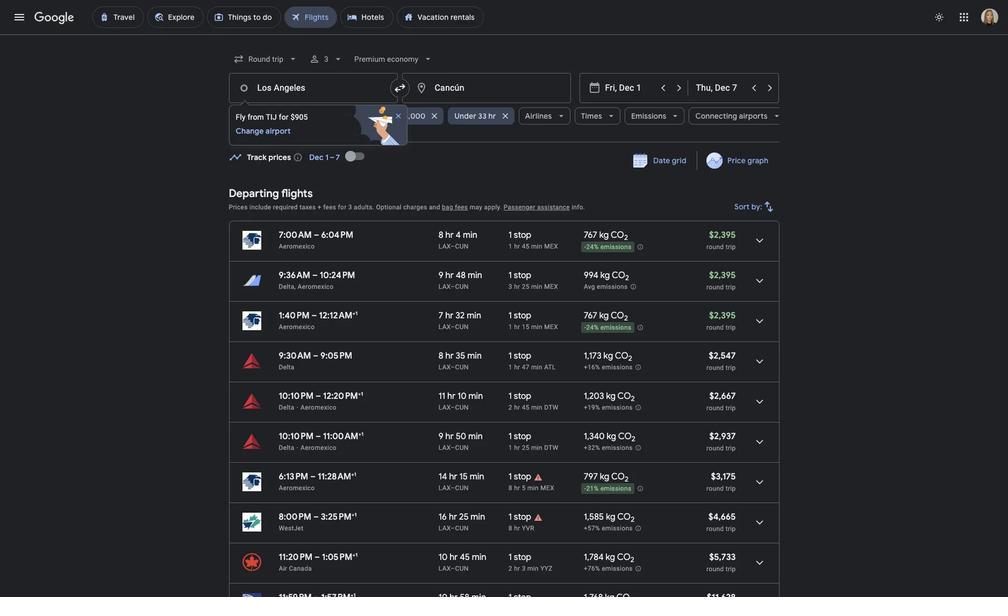 Task type: locate. For each thing, give the bounding box(es) containing it.
10:24 pm
[[320, 270, 355, 281]]

$15,000
[[396, 111, 426, 121]]

$2,395 for 8 hr 4 min
[[709, 230, 736, 241]]

co up 994 kg co 2 at the top of page
[[611, 230, 624, 241]]

7 trip from the top
[[726, 486, 736, 493]]

0 vertical spatial 767
[[584, 230, 597, 241]]

price
[[728, 156, 746, 166]]

1 down total duration 9 hr 50 min. element
[[509, 445, 512, 452]]

10 1 stop flight. element from the top
[[509, 593, 531, 598]]

3:25 pm
[[321, 512, 351, 523]]

round for 11 hr 10 min
[[707, 405, 724, 412]]

797
[[584, 472, 598, 483]]

co inside 1,173 kg co 2
[[615, 351, 628, 362]]

+16%
[[584, 364, 600, 372]]

round inside $4,665 round trip
[[707, 526, 724, 533]]

5733 US dollars text field
[[709, 553, 736, 563]]

round down $2,667
[[707, 405, 724, 412]]

1 vertical spatial $2,395 round trip
[[707, 270, 736, 291]]

stop for 11 hr 10 min
[[514, 391, 531, 402]]

4665 US dollars text field
[[708, 512, 736, 523]]

kg for 9 hr 48 min
[[601, 270, 610, 281]]

required
[[273, 204, 298, 211]]

1 $2,395 round trip from the top
[[707, 230, 736, 251]]

45 inside the 1 stop 1 hr 45 min mex
[[522, 243, 530, 251]]

dtw for 1,340
[[544, 445, 559, 452]]

for inside departing flights main content
[[338, 204, 347, 211]]

+ inside 6:13 pm – 11:28 am + 1
[[351, 472, 354, 479]]

dtw inside 1 stop 2 hr 45 min dtw
[[544, 404, 559, 412]]

2 vertical spatial -
[[584, 486, 586, 493]]

stop for 10 hr 45 min
[[514, 553, 531, 563]]

Arrival time: 1:57 PM on  Saturday, December 2. text field
[[321, 593, 356, 598]]

1 stop 1 hr 15 min mex
[[509, 311, 558, 331]]

15 inside 1 stop 1 hr 15 min mex
[[522, 324, 530, 331]]

-24% emissions up 994 kg co 2 at the top of page
[[584, 244, 631, 251]]

min up 1 stop 3 hr 25 min mex
[[531, 243, 543, 251]]

2 767 kg co 2 from the top
[[584, 311, 628, 323]]

2 dtw from the top
[[544, 445, 559, 452]]

2 up -21% emissions
[[625, 475, 629, 485]]

2 inside 1,173 kg co 2
[[628, 354, 632, 364]]

1 stop flight. element for 9 hr 50 min
[[509, 432, 531, 444]]

25
[[522, 283, 530, 291], [522, 445, 530, 452], [459, 512, 469, 523]]

passenger
[[504, 204, 535, 211]]

1 horizontal spatial 10
[[458, 391, 467, 402]]

3175 US dollars text field
[[711, 472, 736, 483]]

grid
[[672, 156, 686, 166]]

1 vertical spatial 10:10 pm
[[279, 432, 314, 443]]

8 hr yvr
[[509, 525, 534, 533]]

1 up layover (1 of 1) is a 3 hr 25 min layover at mexico city international airport in mexico city. element
[[509, 270, 512, 281]]

emissions for 994
[[597, 283, 628, 291]]

2
[[624, 233, 628, 243], [625, 274, 629, 283], [624, 314, 628, 323], [628, 354, 632, 364], [631, 395, 635, 404], [509, 404, 512, 412], [632, 435, 635, 444], [625, 475, 629, 485], [631, 516, 635, 525], [631, 556, 634, 565], [509, 566, 512, 573]]

9 1 stop flight. element from the top
[[509, 553, 531, 565]]

2 left "yyz"
[[509, 566, 512, 573]]

1 left 47
[[509, 364, 512, 372]]

2 down avg emissions
[[624, 314, 628, 323]]

2395 us dollars text field left 'flight details. leaves los angeles international airport at 1:40 pm on friday, december 1 and arrives at cancun international airport at 12:12 am on saturday, december 2.' 'icon'
[[709, 311, 736, 322]]

0 horizontal spatial for
[[279, 113, 289, 122]]

lax inside 9 hr 48 min lax – cun
[[439, 283, 451, 291]]

4 stop from the top
[[514, 351, 531, 362]]

4 cun from the top
[[455, 364, 469, 372]]

50
[[456, 432, 466, 443]]

min up 1 stop 1 hr 15 min mex
[[531, 283, 543, 291]]

+ for 1:05 pm
[[352, 552, 355, 559]]

0 vertical spatial dtw
[[544, 404, 559, 412]]

emissions down the 1,585 kg co 2
[[602, 525, 633, 533]]

8 inside 'element'
[[509, 525, 512, 533]]

9 lax from the top
[[439, 566, 451, 573]]

24% up 1,173
[[586, 324, 599, 332]]

6 round from the top
[[707, 445, 724, 453]]

– inside 7 hr 32 min lax – cun
[[451, 324, 455, 331]]

stop up the layover (1 of 1) is a 1 hr 45 min layover at mexico city international airport in mexico city. element
[[514, 230, 531, 241]]

9
[[439, 270, 443, 281], [439, 432, 443, 443]]

kg for 9 hr 50 min
[[607, 432, 616, 443]]

emissions up 994 kg co 2 at the top of page
[[601, 244, 631, 251]]

lax down 14
[[439, 485, 451, 493]]

$2,395 round trip left flight details. leaves los angeles international airport at 9:36 am on friday, december 1 and arrives at cancun international airport at 10:24 pm on friday, december 1. 'image'
[[707, 270, 736, 291]]

emissions down 1,173 kg co 2 at the bottom right
[[602, 364, 633, 372]]

1 lax from the top
[[439, 243, 451, 251]]

3 lax from the top
[[439, 324, 451, 331]]

0 vertical spatial 25
[[522, 283, 530, 291]]

-21% emissions
[[584, 486, 631, 493]]

25 for 9 hr 50 min
[[522, 445, 530, 452]]

1 stop
[[509, 472, 531, 483], [509, 512, 531, 523]]

stop for 9 hr 48 min
[[514, 270, 531, 281]]

lax inside 14 hr 15 min lax – cun
[[439, 485, 451, 493]]

1 inside 8:00 pm – 3:25 pm + 1
[[354, 512, 357, 519]]

min right 11
[[469, 391, 483, 402]]

1 vertical spatial $2,395
[[709, 270, 736, 281]]

kg for 16 hr 25 min
[[606, 512, 615, 523]]

stop up 47
[[514, 351, 531, 362]]

2 cun from the top
[[455, 283, 469, 291]]

min inside 16 hr 25 min lax – cun
[[471, 512, 485, 523]]

4 trip from the top
[[726, 365, 736, 372]]

mex up 1 stop 3 hr 25 min mex
[[544, 243, 558, 251]]

1 vertical spatial 767
[[584, 311, 597, 322]]

1 vertical spatial for
[[338, 204, 347, 211]]

hr inside 11 hr 10 min lax – cun
[[447, 391, 456, 402]]

departing flights main content
[[229, 144, 779, 598]]

layover (1 of 1) is a 3 hr 25 min layover at mexico city international airport in mexico city. element
[[509, 283, 578, 291]]

lax for 8 hr 4 min
[[439, 243, 451, 251]]

connecting
[[695, 111, 737, 121]]

0 horizontal spatial 15
[[459, 472, 468, 483]]

fees right taxes at top left
[[323, 204, 336, 211]]

1 stop flight. element down layover (1 of 1) is a 3 hr 25 min layover at mexico city international airport in mexico city. element
[[509, 311, 531, 323]]

8 hr 35 min lax – cun
[[439, 351, 482, 372]]

2 767 from the top
[[584, 311, 597, 322]]

– down total duration 9 hr 48 min. element
[[451, 283, 455, 291]]

1,784
[[584, 553, 604, 563]]

0 horizontal spatial fees
[[323, 204, 336, 211]]

1 right the 11:00 am
[[361, 431, 364, 438]]

co for 9 hr 50 min
[[618, 432, 632, 443]]

+32%
[[584, 445, 600, 452]]

1 vertical spatial 1 stop
[[509, 512, 531, 523]]

stop inside 1 stop 2 hr 45 min dtw
[[514, 391, 531, 402]]

3 button
[[305, 46, 348, 72]]

1 carry-on bag
[[295, 111, 347, 121]]

kg inside the 1,585 kg co 2
[[606, 512, 615, 523]]

stop inside the 1 stop 2 hr 3 min yyz
[[514, 553, 531, 563]]

3 - from the top
[[584, 486, 586, 493]]

2 $2,395 round trip from the top
[[707, 270, 736, 291]]

10:10 pm inside 10:10 pm – 11:00 am + 1
[[279, 432, 314, 443]]

2 inside 1,784 kg co 2
[[631, 556, 634, 565]]

9 cun from the top
[[455, 566, 469, 573]]

2 lax from the top
[[439, 283, 451, 291]]

1 vertical spatial 15
[[459, 472, 468, 483]]

1 stop flight. element up 8 hr yvr
[[509, 512, 531, 525]]

dtw up 1 stop 1 hr 25 min dtw
[[544, 404, 559, 412]]

8 for 5
[[509, 485, 512, 493]]

round
[[707, 244, 724, 251], [707, 284, 724, 291], [707, 324, 724, 332], [707, 365, 724, 372], [707, 405, 724, 412], [707, 445, 724, 453], [707, 486, 724, 493], [707, 526, 724, 533], [707, 566, 724, 574]]

total duration 9 hr 48 min. element
[[439, 270, 509, 283]]

0 vertical spatial for
[[279, 113, 289, 122]]

flight details. leaves los angeles international airport at 10:10 pm on friday, december 1 and arrives at cancun international airport at 12:20 pm on saturday, december 2. image
[[747, 389, 772, 415]]

1 right 12:20 pm
[[361, 391, 363, 398]]

3
[[324, 55, 328, 63], [348, 204, 352, 211], [509, 283, 512, 291], [522, 566, 526, 573]]

10:10 pm – 12:20 pm + 1
[[279, 391, 363, 402]]

2 trip from the top
[[726, 284, 736, 291]]

total duration 10 hr 45 min. element
[[439, 553, 509, 565]]

round for 10 hr 45 min
[[707, 566, 724, 574]]

from
[[248, 113, 264, 122]]

trip inside $2,547 round trip
[[726, 365, 736, 372]]

hr inside 9 hr 50 min lax – cun
[[446, 432, 454, 443]]

0 vertical spatial 24%
[[586, 244, 599, 251]]

delta down departure time: 10:10 pm. text field
[[279, 404, 294, 412]]

emissions button
[[625, 103, 685, 129]]

994
[[584, 270, 598, 281]]

delta down departure time: 10:10 pm. text box
[[279, 445, 294, 452]]

lax inside 9 hr 50 min lax – cun
[[439, 445, 451, 452]]

graph
[[748, 156, 769, 166]]

stop for 7 hr 32 min
[[514, 311, 531, 322]]

2667 US dollars text field
[[709, 391, 736, 402]]

stop up layover (1 of 1) is a 1 hr 25 min layover at detroit metropolitan wayne county airport in detroit. element
[[514, 432, 531, 443]]

trip down $3,175 text box
[[726, 486, 736, 493]]

1:40 pm
[[279, 311, 310, 322]]

fly from tij for $905 change airport
[[236, 113, 308, 136]]

trip inside $2,937 round trip
[[726, 445, 736, 453]]

16
[[439, 512, 447, 523]]

layover (1 of 1) is a 8 hr 5 min overnight layover at mexico city international airport in mexico city. element
[[509, 484, 578, 493]]

kg for 11 hr 10 min
[[606, 391, 616, 402]]

2 9 from the top
[[439, 432, 443, 443]]

2 10:10 pm from the top
[[279, 432, 314, 443]]

lax down 11
[[439, 404, 451, 412]]

hr right 33
[[488, 111, 496, 121]]

2 for 9 hr 50 min
[[632, 435, 635, 444]]

1 cun from the top
[[455, 243, 469, 251]]

Arrival time: 12:12 AM on  Saturday, December 2. text field
[[319, 310, 358, 322]]

trip inside "$5,733 round trip"
[[726, 566, 736, 574]]

cun for 32
[[455, 324, 469, 331]]

layover (1 of 1) is a 1 hr 15 min layover at mexico city international airport in mexico city. element
[[509, 323, 578, 332]]

trip for 16 hr 25 min
[[726, 526, 736, 533]]

total duration 7 hr 32 min. element
[[439, 311, 509, 323]]

7 round from the top
[[707, 486, 724, 493]]

air canada
[[279, 566, 312, 573]]

0 vertical spatial -
[[584, 244, 586, 251]]

stop up layover (1 of 1) is a 2 hr 3 min layover at toronto pearson international airport in toronto. element
[[514, 553, 531, 563]]

5 1 stop flight. element from the top
[[509, 391, 531, 404]]

cun inside 9 hr 50 min lax – cun
[[455, 445, 469, 452]]

1 vertical spatial 9
[[439, 432, 443, 443]]

min inside the 1 stop 1 hr 45 min mex
[[531, 243, 543, 251]]

1 stop from the top
[[514, 230, 531, 241]]

1 vertical spatial 2395 us dollars text field
[[709, 311, 736, 322]]

+ inside '1:40 pm – 12:12 am + 1'
[[352, 310, 355, 317]]

flight details. leaves los angeles international airport at 8:00 pm on friday, december 1 and arrives at cancun international airport at 3:25 pm on saturday, december 2. image
[[747, 510, 772, 536]]

dtw left +32%
[[544, 445, 559, 452]]

1 stop flight. element down the layover (1 of 1) is a 1 hr 45 min layover at mexico city international airport in mexico city. element
[[509, 270, 531, 283]]

flight details. leaves los angeles international airport at 9:36 am on friday, december 1 and arrives at cancun international airport at 10:24 pm on friday, december 1. image
[[747, 268, 772, 294]]

- down 797
[[584, 486, 586, 493]]

0 vertical spatial $2,395 round trip
[[707, 230, 736, 251]]

2 -24% emissions from the top
[[584, 324, 631, 332]]

sort
[[734, 202, 750, 212]]

2 stop from the top
[[514, 270, 531, 281]]

round inside $2,667 round trip
[[707, 405, 724, 412]]

1 vertical spatial 767 kg co 2
[[584, 311, 628, 323]]

cun inside the 8 hr 4 min lax – cun
[[455, 243, 469, 251]]

45 for 8 hr 4 min
[[522, 243, 530, 251]]

mex inside 1 stop 1 hr 15 min mex
[[544, 324, 558, 331]]

6 trip from the top
[[726, 445, 736, 453]]

change appearance image
[[926, 4, 952, 30]]

2 vertical spatial 25
[[459, 512, 469, 523]]

min inside 9 hr 48 min lax – cun
[[468, 270, 482, 281]]

mex up 1 stop 1 hr 47 min atl at the bottom
[[544, 324, 558, 331]]

swap origin and destination. image
[[393, 82, 406, 95]]

+57%
[[584, 525, 600, 533]]

1 stop flight. element
[[509, 230, 531, 242], [509, 270, 531, 283], [509, 311, 531, 323], [509, 351, 531, 363], [509, 391, 531, 404], [509, 432, 531, 444], [509, 472, 531, 484], [509, 512, 531, 525], [509, 553, 531, 565], [509, 593, 531, 598]]

change airport button
[[236, 126, 308, 137]]

-24% emissions for 8 hr 4 min
[[584, 244, 631, 251]]

1 2395 us dollars text field from the top
[[709, 230, 736, 241]]

-
[[584, 244, 586, 251], [584, 324, 586, 332], [584, 486, 586, 493]]

lax down total duration 10 hr 45 min. element
[[439, 566, 451, 573]]

flight details. leaves los angeles international airport at 10:10 pm on friday, december 1 and arrives at cancun international airport at 11:00 am on saturday, december 2. image
[[747, 430, 772, 455]]

6:13 pm – 11:28 am + 1
[[279, 472, 356, 483]]

1 stop flight. element down passenger
[[509, 230, 531, 242]]

1 stop flight. element down the 1 stop 2 hr 3 min yyz
[[509, 593, 531, 598]]

1,173
[[584, 351, 602, 362]]

2 fees from the left
[[455, 204, 468, 211]]

3 stop from the top
[[514, 311, 531, 322]]

cun down 32
[[455, 324, 469, 331]]

1 1 stop from the top
[[509, 472, 531, 483]]

45 down 16 hr 25 min lax – cun
[[460, 553, 470, 563]]

+ inside 11:20 pm – 1:05 pm + 1
[[352, 552, 355, 559]]

2 $2,395 from the top
[[709, 270, 736, 281]]

cun down "48"
[[455, 283, 469, 291]]

round down $4,665
[[707, 526, 724, 533]]

Departure time: 9:36 AM. text field
[[279, 270, 310, 281]]

– right departure time: 10:10 pm. text box
[[316, 432, 321, 443]]

$2,395 round trip up $2,547
[[707, 311, 736, 332]]

delta down "9:30 am" on the left bottom
[[279, 364, 294, 372]]

total duration 10 hr 58 min. element
[[439, 593, 509, 598]]

0 horizontal spatial bag
[[333, 111, 347, 121]]

3 round from the top
[[707, 324, 724, 332]]

lax for 9 hr 48 min
[[439, 283, 451, 291]]

close image
[[394, 112, 402, 120]]

lax
[[439, 243, 451, 251], [439, 283, 451, 291], [439, 324, 451, 331], [439, 364, 451, 372], [439, 404, 451, 412], [439, 445, 451, 452], [439, 485, 451, 493], [439, 525, 451, 533], [439, 566, 451, 573]]

cun for 35
[[455, 364, 469, 372]]

2395 us dollars text field for 7 hr 32 min
[[709, 311, 736, 322]]

Departure time: 10:10 PM. text field
[[279, 432, 314, 443]]

2 delta from the top
[[279, 404, 294, 412]]

2 - from the top
[[584, 324, 586, 332]]

-24% emissions up 1,173 kg co 2 at the bottom right
[[584, 324, 631, 332]]

– inside 9 hr 48 min lax – cun
[[451, 283, 455, 291]]

0 vertical spatial bag
[[333, 111, 347, 121]]

None field
[[229, 49, 303, 69], [350, 49, 438, 69], [229, 49, 303, 69], [350, 49, 438, 69]]

total duration 9 hr 50 min. element
[[439, 432, 509, 444]]

Departure time: 11:59 PM. text field
[[279, 593, 312, 598]]

flight details. leaves los angeles international airport at 11:20 pm on friday, december 1 and arrives at cancun international airport at 1:05 pm on saturday, december 2. image
[[747, 551, 772, 576]]

None text field
[[229, 73, 398, 103]]

trip for 8 hr 4 min
[[726, 244, 736, 251]]

1 1 stop flight. element from the top
[[509, 230, 531, 242]]

leaves los angeles international airport at 7:00 am on friday, december 1 and arrives at cancun international airport at 6:04 pm on friday, december 1. element
[[279, 230, 353, 241]]

–
[[314, 230, 319, 241], [451, 243, 455, 251], [312, 270, 318, 281], [451, 283, 455, 291], [312, 311, 317, 322], [451, 324, 455, 331], [313, 351, 318, 362], [451, 364, 455, 372], [316, 391, 321, 402], [451, 404, 455, 412], [316, 432, 321, 443], [451, 445, 455, 452], [310, 472, 316, 483], [451, 485, 455, 493], [313, 512, 319, 523], [451, 525, 455, 533], [315, 553, 320, 563], [451, 566, 455, 573]]

aeromexico down 6:13 pm
[[279, 485, 315, 493]]

0 vertical spatial 767 kg co 2
[[584, 230, 628, 243]]

1 24% from the top
[[586, 244, 599, 251]]

1,784 kg co 2
[[584, 553, 634, 565]]

1,203
[[584, 391, 604, 402]]

trip down $2,667
[[726, 405, 736, 412]]

round inside $2,547 round trip
[[707, 365, 724, 372]]

for inside fly from tij for $905 change airport
[[279, 113, 289, 122]]

1 9 from the top
[[439, 270, 443, 281]]

– inside 8 hr 35 min lax – cun
[[451, 364, 455, 372]]

8 left 4
[[439, 230, 443, 241]]

aeromexico down the 7:00 am
[[279, 243, 315, 251]]

round down $2,547 text field
[[707, 365, 724, 372]]

1 horizontal spatial fees
[[455, 204, 468, 211]]

8 round from the top
[[707, 526, 724, 533]]

1 stop flight. element down layover (1 of 1) is a 2 hr 45 min layover at detroit metropolitan wayne county airport in detroit. element
[[509, 432, 531, 444]]

dtw
[[544, 404, 559, 412], [544, 445, 559, 452]]

connecting airports button
[[689, 103, 786, 129]]

3 $2,395 round trip from the top
[[707, 311, 736, 332]]

min up total duration 10 hr 58 min. 'element'
[[472, 553, 486, 563]]

leaves los angeles international airport at 11:59 pm on friday, december 1 and arrives at cancun international airport at 1:57 pm on saturday, december 2. element
[[279, 593, 356, 598]]

8 trip from the top
[[726, 526, 736, 533]]

1,173 kg co 2
[[584, 351, 632, 364]]

3 1 stop flight. element from the top
[[509, 311, 531, 323]]

2 up +57% emissions
[[631, 516, 635, 525]]

stop for 8 hr 4 min
[[514, 230, 531, 241]]

cun inside 9 hr 48 min lax – cun
[[455, 283, 469, 291]]

1 vertical spatial delta
[[279, 404, 294, 412]]

change
[[236, 126, 264, 136]]

1 stop for 14 hr 15 min
[[509, 472, 531, 483]]

4 lax from the top
[[439, 364, 451, 372]]

3 cun from the top
[[455, 324, 469, 331]]

connecting airports
[[695, 111, 768, 121]]

mex right '5'
[[540, 485, 554, 493]]

9 for 9 hr 50 min
[[439, 432, 443, 443]]

$2,937 round trip
[[707, 432, 736, 453]]

0 vertical spatial delta
[[279, 364, 294, 372]]

1 vertical spatial bag
[[442, 204, 453, 211]]

10 right 11
[[458, 391, 467, 402]]

25 inside 1 stop 1 hr 25 min dtw
[[522, 445, 530, 452]]

10:10 pm down departure time: 10:10 pm. text field
[[279, 432, 314, 443]]

1 vertical spatial -24% emissions
[[584, 324, 631, 332]]

layover (1 of 1) is a 2 hr 45 min layover at detroit metropolitan wayne county airport in detroit. element
[[509, 404, 578, 412]]

co up +76% emissions
[[617, 553, 631, 563]]

48
[[456, 270, 466, 281]]

yvr
[[522, 525, 534, 533]]

emissions down 1,340 kg co 2
[[602, 445, 633, 452]]

8
[[439, 230, 443, 241], [439, 351, 443, 362], [509, 485, 512, 493], [509, 525, 512, 533]]

leaves los angeles international airport at 9:36 am on friday, december 1 and arrives at cancun international airport at 10:24 pm on friday, december 1. element
[[279, 270, 355, 281]]

Arrival time: 12:20 PM on  Saturday, December 2. text field
[[323, 391, 363, 402]]

1 vertical spatial 24%
[[586, 324, 599, 332]]

trip for 9 hr 48 min
[[726, 284, 736, 291]]

1 stop flight. element for 9 hr 48 min
[[509, 270, 531, 283]]

21%
[[586, 486, 599, 493]]

trip inside $4,665 round trip
[[726, 526, 736, 533]]

5 trip from the top
[[726, 405, 736, 412]]

hr inside the 1 stop 2 hr 3 min yyz
[[514, 566, 520, 573]]

lax for 8 hr 35 min
[[439, 364, 451, 372]]

2 up avg emissions
[[625, 274, 629, 283]]

8 for 4
[[439, 230, 443, 241]]

1 vertical spatial 25
[[522, 445, 530, 452]]

$3,175 round trip
[[707, 472, 736, 493]]

hr inside 1 stop 1 hr 25 min dtw
[[514, 445, 520, 452]]

cun for 48
[[455, 283, 469, 291]]

leaves los angeles international airport at 10:10 pm on friday, december 1 and arrives at cancun international airport at 12:20 pm on saturday, december 2. element
[[279, 391, 363, 402]]

767 for 8 hr 4 min
[[584, 230, 597, 241]]

10 inside 10 hr 45 min lax – cun
[[439, 553, 448, 563]]

avg emissions
[[584, 283, 628, 291]]

$2,395 left flight details. leaves los angeles international airport at 9:36 am on friday, december 1 and arrives at cancun international airport at 10:24 pm on friday, december 1. 'image'
[[709, 270, 736, 281]]

layover (1 of 1) is a 1 hr 45 min layover at mexico city international airport in mexico city. element
[[509, 242, 578, 251]]

$4,665 round trip
[[707, 512, 736, 533]]

kg inside 1,784 kg co 2
[[606, 553, 615, 563]]

trip for 9 hr 50 min
[[726, 445, 736, 453]]

1 inside 6:13 pm – 11:28 am + 1
[[354, 472, 356, 479]]

leaves los angeles international airport at 11:20 pm on friday, december 1 and arrives at cancun international airport at 1:05 pm on saturday, december 2. element
[[279, 552, 358, 563]]

0 vertical spatial 2395 us dollars text field
[[709, 230, 736, 241]]

min inside 9 hr 50 min lax – cun
[[468, 432, 483, 443]]

hr right 7
[[445, 311, 453, 322]]

price graph button
[[700, 151, 777, 170]]

0 vertical spatial -24% emissions
[[584, 244, 631, 251]]

lax up 11
[[439, 364, 451, 372]]

total duration 14 hr 15 min. element
[[439, 472, 509, 484]]

min inside 10 hr 45 min lax – cun
[[472, 553, 486, 563]]

bag right on
[[333, 111, 347, 121]]

2 1 stop from the top
[[509, 512, 531, 523]]

8 lax from the top
[[439, 525, 451, 533]]

9:30 am – 9:05 pm delta
[[279, 351, 352, 372]]

4 1 stop flight. element from the top
[[509, 351, 531, 363]]

+ for 3:25 pm
[[351, 512, 354, 519]]

2395 us dollars text field for 8 hr 4 min
[[709, 230, 736, 241]]

mex
[[544, 243, 558, 251], [544, 283, 558, 291], [544, 324, 558, 331], [540, 485, 554, 493]]

1 round from the top
[[707, 244, 724, 251]]

1 stop 1 hr 47 min atl
[[509, 351, 556, 372]]

co up +32% emissions
[[618, 432, 632, 443]]

– down total duration 16 hr 25 min. element on the bottom
[[451, 525, 455, 533]]

5 round from the top
[[707, 405, 724, 412]]

2 vertical spatial $2,395 round trip
[[707, 311, 736, 332]]

airlines button
[[519, 103, 570, 129]]

total duration 16 hr 25 min. element
[[439, 512, 509, 525]]

stop inside 1 stop 1 hr 25 min dtw
[[514, 432, 531, 443]]

min up 1 stop 1 hr 25 min dtw
[[531, 404, 543, 412]]

1 up 8 hr 5 min mex
[[509, 472, 512, 483]]

kg for 14 hr 15 min
[[600, 472, 609, 483]]

1 $2,395 from the top
[[709, 230, 736, 241]]

2 24% from the top
[[586, 324, 599, 332]]

1 767 kg co 2 from the top
[[584, 230, 628, 243]]

3 $2,395 from the top
[[709, 311, 736, 322]]

- for 7 hr 32 min
[[584, 324, 586, 332]]

0 vertical spatial 9
[[439, 270, 443, 281]]

1 stop flight. element up '5'
[[509, 472, 531, 484]]

0 vertical spatial 10
[[458, 391, 467, 402]]

9 stop from the top
[[514, 553, 531, 563]]

767 kg co 2 for 8 hr 4 min
[[584, 230, 628, 243]]

8 cun from the top
[[455, 525, 469, 533]]

1 right 12:12 am
[[355, 310, 358, 317]]

1 horizontal spatial bag
[[442, 204, 453, 211]]

2 vertical spatial 45
[[460, 553, 470, 563]]

+ inside 8:00 pm – 3:25 pm + 1
[[351, 512, 354, 519]]

bag
[[333, 111, 347, 121], [442, 204, 453, 211]]

mex inside 1 stop 3 hr 25 min mex
[[544, 283, 558, 291]]

4 round from the top
[[707, 365, 724, 372]]

2 round from the top
[[707, 284, 724, 291]]

+ for 11:00 am
[[358, 431, 361, 438]]

$2,395 down sort
[[709, 230, 736, 241]]

leaves los angeles international airport at 1:40 pm on friday, december 1 and arrives at cancun international airport at 12:12 am on saturday, december 2. element
[[279, 310, 358, 322]]

2 for 7 hr 32 min
[[624, 314, 628, 323]]

Arrival time: 11:00 AM on  Saturday, December 2. text field
[[323, 431, 364, 443]]

Departure time: 11:20 PM. text field
[[279, 553, 313, 563]]

– inside the 7:00 am – 6:04 pm aeromexico
[[314, 230, 319, 241]]

up
[[376, 111, 385, 121]]

0 vertical spatial $2,395
[[709, 230, 736, 241]]

6 cun from the top
[[455, 445, 469, 452]]

 image
[[297, 445, 298, 452]]

lax for 10 hr 45 min
[[439, 566, 451, 573]]

2395 US dollars text field
[[709, 230, 736, 241], [709, 311, 736, 322]]

2 vertical spatial delta
[[279, 445, 294, 452]]

hr up 1 stop 1 hr 15 min mex
[[514, 283, 520, 291]]

– down total duration 8 hr 35 min. element
[[451, 364, 455, 372]]

0 vertical spatial 45
[[522, 243, 530, 251]]

Departure time: 1:40 PM. text field
[[279, 311, 310, 322]]

9 trip from the top
[[726, 566, 736, 574]]

min inside 1 stop 1 hr 15 min mex
[[531, 324, 543, 331]]

stop inside the 1 stop 1 hr 45 min mex
[[514, 230, 531, 241]]

2 vertical spatial $2,395
[[709, 311, 736, 322]]

1 trip from the top
[[726, 244, 736, 251]]

co up +16% emissions
[[615, 351, 628, 362]]

1 horizontal spatial 15
[[522, 324, 530, 331]]

5 lax from the top
[[439, 404, 451, 412]]

0 horizontal spatial 10
[[439, 553, 448, 563]]

cun for 45
[[455, 566, 469, 573]]

5 stop from the top
[[514, 391, 531, 402]]

times button
[[575, 103, 620, 129]]

5 cun from the top
[[455, 404, 469, 412]]

2 inside 1 stop 2 hr 45 min dtw
[[509, 404, 512, 412]]

1 dtw from the top
[[544, 404, 559, 412]]

aeromexico inside 9:36 am – 10:24 pm delta, aeromexico
[[298, 283, 334, 291]]

33
[[478, 111, 487, 121]]

6 lax from the top
[[439, 445, 451, 452]]

None text field
[[402, 73, 571, 103]]

min inside 1 stop 3 hr 25 min mex
[[531, 283, 543, 291]]

+ for 12:20 pm
[[358, 391, 361, 398]]

Departure time: 7:00 AM. text field
[[279, 230, 312, 241]]

1 767 from the top
[[584, 230, 597, 241]]

prices
[[269, 153, 291, 162]]

6 1 stop flight. element from the top
[[509, 432, 531, 444]]

3 trip from the top
[[726, 324, 736, 332]]

1 horizontal spatial for
[[338, 204, 347, 211]]

co up avg emissions
[[612, 270, 625, 281]]

stop up '5'
[[514, 472, 531, 483]]

– inside the 8 hr 4 min lax – cun
[[451, 243, 455, 251]]

dtw inside 1 stop 1 hr 25 min dtw
[[544, 445, 559, 452]]

1 vertical spatial 45
[[522, 404, 530, 412]]

co inside 1,340 kg co 2
[[618, 432, 632, 443]]

9 round from the top
[[707, 566, 724, 574]]

8 stop from the top
[[514, 512, 531, 523]]

1 -24% emissions from the top
[[584, 244, 631, 251]]

trip down $4,665
[[726, 526, 736, 533]]

adults.
[[354, 204, 374, 211]]

mex for 7 hr 32 min
[[544, 324, 558, 331]]

1 - from the top
[[584, 244, 586, 251]]

for left adults.
[[338, 204, 347, 211]]

1 vertical spatial -
[[584, 324, 586, 332]]

kg up +16% emissions
[[604, 351, 613, 362]]

1 delta from the top
[[279, 364, 294, 372]]

 image
[[297, 404, 298, 412]]

1 10:10 pm from the top
[[279, 391, 314, 402]]

Departure text field
[[605, 74, 655, 103]]

kg up +32% emissions
[[607, 432, 616, 443]]

+19% emissions
[[584, 404, 633, 412]]

2 inside 1,340 kg co 2
[[632, 435, 635, 444]]

7 lax from the top
[[439, 485, 451, 493]]

lax up 7
[[439, 283, 451, 291]]

– inside 10 hr 45 min lax – cun
[[451, 566, 455, 573]]

– inside the 10:10 pm – 12:20 pm + 1
[[316, 391, 321, 402]]

8 1 stop flight. element from the top
[[509, 512, 531, 525]]

date
[[653, 156, 670, 166]]

3 delta from the top
[[279, 445, 294, 452]]

1 down the total duration 8 hr 4 min. element
[[509, 243, 512, 251]]

cun inside 16 hr 25 min lax – cun
[[455, 525, 469, 533]]

8 for 35
[[439, 351, 443, 362]]

1 vertical spatial 10
[[439, 553, 448, 563]]

None search field
[[229, 46, 786, 146]]

emissions for 1,340
[[602, 445, 633, 452]]

round for 8 hr 35 min
[[707, 365, 724, 372]]

delta inside 9:30 am – 9:05 pm delta
[[279, 364, 294, 372]]

Arrival time: 3:25 PM on  Saturday, December 2. text field
[[321, 512, 357, 523]]

$5,733
[[709, 553, 736, 563]]

co inside the 1,585 kg co 2
[[617, 512, 631, 523]]

0 vertical spatial 10:10 pm
[[279, 391, 314, 402]]

6 stop from the top
[[514, 432, 531, 443]]

7 cun from the top
[[455, 485, 469, 493]]

- up 1,173
[[584, 324, 586, 332]]

round up $2,395 text field at the top right
[[707, 244, 724, 251]]

cun inside 11 hr 10 min lax – cun
[[455, 404, 469, 412]]

$2,395 for 9 hr 48 min
[[709, 270, 736, 281]]

min right 4
[[463, 230, 477, 241]]

1,340 kg co 2
[[584, 432, 635, 444]]

7 stop from the top
[[514, 472, 531, 483]]

Departure time: 10:10 PM. text field
[[279, 391, 314, 402]]

co inside 994 kg co 2
[[612, 270, 625, 281]]

0 vertical spatial 1 stop
[[509, 472, 531, 483]]

– left the 9:05 pm text box
[[313, 351, 318, 362]]

lax inside 8 hr 35 min lax – cun
[[439, 364, 451, 372]]

co inside 797 kg co 2
[[611, 472, 625, 483]]

cun for 4
[[455, 243, 469, 251]]

Arrival time: 9:05 PM. text field
[[321, 351, 352, 362]]

to
[[387, 111, 395, 121]]

– down the total duration 8 hr 4 min. element
[[451, 243, 455, 251]]

11:00 am
[[323, 432, 358, 443]]

cun inside 8 hr 35 min lax – cun
[[455, 364, 469, 372]]

1 vertical spatial dtw
[[544, 445, 559, 452]]

2 1 stop flight. element from the top
[[509, 270, 531, 283]]

co inside 1,784 kg co 2
[[617, 553, 631, 563]]

8 left the yvr
[[509, 525, 512, 533]]

25 inside 1 stop 3 hr 25 min mex
[[522, 283, 530, 291]]

co for 11 hr 10 min
[[618, 391, 631, 402]]

0 vertical spatial 15
[[522, 324, 530, 331]]

all filters (4) button
[[229, 103, 301, 129]]

hr left "yyz"
[[514, 566, 520, 573]]

7 1 stop flight. element from the top
[[509, 472, 531, 484]]

9:36 am – 10:24 pm delta, aeromexico
[[279, 270, 355, 291]]

mex left avg
[[544, 283, 558, 291]]

– inside 10:10 pm – 11:00 am + 1
[[316, 432, 321, 443]]

6:04 pm
[[321, 230, 353, 241]]

cun for 15
[[455, 485, 469, 493]]

1 up layover (1 of 1) is a 2 hr 45 min layover at detroit metropolitan wayne county airport in detroit. element
[[509, 391, 512, 402]]

2 2395 us dollars text field from the top
[[709, 311, 736, 322]]

flight details. leaves los angeles international airport at 6:13 pm on friday, december 1 and arrives at cancun international airport at 11:28 am on saturday, december 2. image
[[747, 470, 772, 496]]



Task type: describe. For each thing, give the bounding box(es) containing it.
none search field containing all filters (4)
[[229, 46, 786, 146]]

total duration 8 hr 35 min. element
[[439, 351, 509, 363]]

1 stop flight. element for 10 hr 45 min
[[509, 553, 531, 565]]

– inside 8:00 pm – 3:25 pm + 1
[[313, 512, 319, 523]]

– inside 11 hr 10 min lax – cun
[[451, 404, 455, 412]]

lax for 11 hr 10 min
[[439, 404, 451, 412]]

45 inside 10 hr 45 min lax – cun
[[460, 553, 470, 563]]

kg for 8 hr 4 min
[[599, 230, 609, 241]]

hr inside 1 stop 2 hr 45 min dtw
[[514, 404, 520, 412]]

$2,547 round trip
[[707, 351, 736, 372]]

2 for 9 hr 48 min
[[625, 274, 629, 283]]

25 inside 16 hr 25 min lax – cun
[[459, 512, 469, 523]]

$2,395 round trip for 9 hr 48 min
[[707, 270, 736, 291]]

1,203 kg co 2
[[584, 391, 635, 404]]

hr inside 1 stop 3 hr 25 min mex
[[514, 283, 520, 291]]

layover (1 of 1) is a 2 hr 3 min layover at toronto pearson international airport in toronto. element
[[509, 565, 578, 574]]

+ for 12:12 am
[[352, 310, 355, 317]]

7
[[439, 311, 443, 322]]

trip for 14 hr 15 min
[[726, 486, 736, 493]]

leaves los angeles international airport at 8:00 pm on friday, december 1 and arrives at cancun international airport at 3:25 pm on saturday, december 2. element
[[279, 512, 357, 523]]

– inside '1:40 pm – 12:12 am + 1'
[[312, 311, 317, 322]]

emissions
[[631, 111, 666, 121]]

– inside 6:13 pm – 11:28 am + 1
[[310, 472, 316, 483]]

lax for 16 hr 25 min
[[439, 525, 451, 533]]

+32% emissions
[[584, 445, 633, 452]]

min inside 14 hr 15 min lax – cun
[[470, 472, 484, 483]]

1 inside 10:10 pm – 11:00 am + 1
[[361, 431, 364, 438]]

1:40 pm – 12:12 am + 1
[[279, 310, 358, 322]]

1 inside 1 stop 2 hr 45 min dtw
[[509, 391, 512, 402]]

filters
[[260, 111, 281, 121]]

Return text field
[[696, 74, 745, 103]]

hr inside under 33 hr popup button
[[488, 111, 496, 121]]

15 inside 14 hr 15 min lax – cun
[[459, 472, 468, 483]]

Departure time: 8:00 PM. text field
[[279, 512, 311, 523]]

5
[[522, 485, 526, 493]]

+76% emissions
[[584, 566, 633, 573]]

none text field inside search field
[[229, 73, 398, 103]]

12:20 pm
[[323, 391, 358, 402]]

10:10 pm – 11:00 am + 1
[[279, 431, 364, 443]]

kg for 8 hr 35 min
[[604, 351, 613, 362]]

lax for 7 hr 32 min
[[439, 324, 451, 331]]

hr inside 1 stop 1 hr 47 min atl
[[514, 364, 520, 372]]

min inside 1 stop 1 hr 25 min dtw
[[531, 445, 543, 452]]

round for 9 hr 48 min
[[707, 284, 724, 291]]

2 for 8 hr 4 min
[[624, 233, 628, 243]]

atl
[[544, 364, 556, 372]]

trip for 11 hr 10 min
[[726, 405, 736, 412]]

stop for 9 hr 50 min
[[514, 432, 531, 443]]

hr inside 7 hr 32 min lax – cun
[[445, 311, 453, 322]]

Departure time: 6:13 PM. text field
[[279, 472, 308, 483]]

1 down the total duration 7 hr 32 min. element
[[509, 324, 512, 331]]

+19%
[[584, 404, 600, 412]]

12:12 am
[[319, 311, 352, 322]]

2 for 16 hr 25 min
[[631, 516, 635, 525]]

+76%
[[584, 566, 600, 573]]

1 inside '1:40 pm – 12:12 am + 1'
[[355, 310, 358, 317]]

delta for 12:20 pm
[[279, 404, 294, 412]]

aeromexico down 10:10 pm – 11:00 am + 1
[[301, 445, 337, 452]]

stop for 8 hr 35 min
[[514, 351, 531, 362]]

8 for yvr
[[509, 525, 512, 533]]

25 for 9 hr 48 min
[[522, 283, 530, 291]]

mex inside layover (1 of 1) is a 8 hr 5 min overnight layover at mexico city international airport in mexico city. element
[[540, 485, 554, 493]]

– inside 11:20 pm – 1:05 pm + 1
[[315, 553, 320, 563]]

Departure time: 9:30 AM. text field
[[279, 351, 311, 362]]

1 up 8 hr yvr
[[509, 512, 512, 523]]

-24% emissions for 7 hr 32 min
[[584, 324, 631, 332]]

assistance
[[537, 204, 570, 211]]

24% for 8 hr 4 min
[[586, 244, 599, 251]]

1 – 7
[[325, 153, 340, 162]]

round for 14 hr 15 min
[[707, 486, 724, 493]]

hr inside layover (1 of 1) is a 8 hr overnight layover at vancouver international airport in vancouver. 'element'
[[514, 525, 520, 533]]

1 up layover (1 of 1) is a 1 hr 25 min layover at detroit metropolitan wayne county airport in detroit. element
[[509, 432, 512, 443]]

767 kg co 2 for 7 hr 32 min
[[584, 311, 628, 323]]

leaves los angeles international airport at 6:13 pm on friday, december 1 and arrives at cancun international airport at 11:28 am on saturday, december 2. element
[[279, 472, 356, 483]]

min inside 7 hr 32 min lax – cun
[[467, 311, 481, 322]]

emissions for 1,784
[[602, 566, 633, 573]]

flight details. leaves los angeles international airport at 7:00 am on friday, december 1 and arrives at cancun international airport at 6:04 pm on friday, december 1. image
[[747, 228, 772, 254]]

6:13 pm
[[279, 472, 308, 483]]

round for 8 hr 4 min
[[707, 244, 724, 251]]

7 hr 32 min lax – cun
[[439, 311, 481, 331]]

– inside 9 hr 50 min lax – cun
[[451, 445, 455, 452]]

under 33 hr button
[[448, 103, 514, 129]]

airports
[[739, 111, 768, 121]]

1 stop flight. element for 8 hr 35 min
[[509, 351, 531, 363]]

min inside 8 hr 35 min lax – cun
[[467, 351, 482, 362]]

cun for 50
[[455, 445, 469, 452]]

$905
[[291, 113, 308, 122]]

loading results progress bar
[[0, 34, 1008, 37]]

prices include required taxes + fees for 3 adults. optional charges and bag fees may apply. passenger assistance
[[229, 204, 570, 211]]

passenger assistance button
[[504, 204, 570, 211]]

32
[[456, 311, 465, 322]]

3 inside popup button
[[324, 55, 328, 63]]

lax for 9 hr 50 min
[[439, 445, 451, 452]]

min right '5'
[[527, 485, 539, 493]]

2 for 11 hr 10 min
[[631, 395, 635, 404]]

min inside 1 stop 1 hr 47 min atl
[[531, 364, 543, 372]]

lax for 14 hr 15 min
[[439, 485, 451, 493]]

24% for 7 hr 32 min
[[586, 324, 599, 332]]

date grid
[[653, 156, 686, 166]]

$2,395 for 7 hr 32 min
[[709, 311, 736, 322]]

mex for 8 hr 4 min
[[544, 243, 558, 251]]

co for 10 hr 45 min
[[617, 553, 631, 563]]

flight details. leaves los angeles international airport at 9:30 am on friday, december 1 and arrives at cancun international airport at 9:05 pm on friday, december 1. image
[[747, 349, 772, 375]]

leaves los angeles international airport at 9:30 am on friday, december 1 and arrives at cancun international airport at 9:05 pm on friday, december 1. element
[[279, 351, 352, 362]]

departing
[[229, 187, 279, 201]]

by:
[[751, 202, 762, 212]]

3 inside 1 stop 3 hr 25 min mex
[[509, 283, 512, 291]]

price graph
[[728, 156, 769, 166]]

co for 9 hr 48 min
[[612, 270, 625, 281]]

$2,395 round trip for 7 hr 32 min
[[707, 311, 736, 332]]

find the best price region
[[229, 144, 779, 179]]

taxes
[[300, 204, 316, 211]]

$2,395 round trip for 8 hr 4 min
[[707, 230, 736, 251]]

11
[[439, 391, 445, 402]]

emissions up 1,173 kg co 2 at the bottom right
[[601, 324, 631, 332]]

45 for 11 hr 10 min
[[522, 404, 530, 412]]

Arrival time: 10:24 PM. text field
[[320, 270, 355, 281]]

Arrival time: 11:28 AM on  Saturday, December 2. text field
[[318, 472, 356, 483]]

$2,667 round trip
[[707, 391, 736, 412]]

aeromexico down 1:40 pm
[[279, 324, 315, 331]]

bag inside departing flights main content
[[442, 204, 453, 211]]

track prices
[[247, 153, 291, 162]]

+ for 11:28 am
[[351, 472, 354, 479]]

hr inside 1 stop 1 hr 15 min mex
[[514, 324, 520, 331]]

cun for 25
[[455, 525, 469, 533]]

round for 9 hr 50 min
[[707, 445, 724, 453]]

aeromexico down the 10:10 pm – 12:20 pm + 1
[[301, 404, 337, 412]]

hr inside 8 hr 35 min lax – cun
[[445, 351, 454, 362]]

mex for 9 hr 48 min
[[544, 283, 558, 291]]

times
[[581, 111, 602, 121]]

co for 8 hr 4 min
[[611, 230, 624, 241]]

1 down passenger
[[509, 230, 512, 241]]

3 inside the 1 stop 2 hr 3 min yyz
[[522, 566, 526, 573]]

10 inside 11 hr 10 min lax – cun
[[458, 391, 467, 402]]

hr inside the 1 stop 1 hr 45 min mex
[[514, 243, 520, 251]]

1 up layover (1 of 1) is a 1 hr 47 min layover at hartsfield-jackson atlanta international airport in atlanta. element at the bottom right
[[509, 351, 512, 362]]

1,585 kg co 2
[[584, 512, 635, 525]]

bag fees button
[[442, 204, 468, 211]]

hr inside 9 hr 48 min lax – cun
[[446, 270, 454, 281]]

2 inside the 1 stop 2 hr 3 min yyz
[[509, 566, 512, 573]]

1 stop 1 hr 25 min dtw
[[509, 432, 559, 452]]

2937 US dollars text field
[[709, 432, 736, 443]]

westjet
[[279, 525, 303, 533]]

min inside the 8 hr 4 min lax – cun
[[463, 230, 477, 241]]

35
[[456, 351, 465, 362]]

leaves los angeles international airport at 10:10 pm on friday, december 1 and arrives at cancun international airport at 11:00 am on saturday, december 2. element
[[279, 431, 364, 443]]

hr inside 14 hr 15 min lax – cun
[[449, 472, 457, 483]]

Arrival time: 1:05 PM on  Saturday, December 2. text field
[[322, 552, 358, 563]]

Arrival time: 6:04 PM. text field
[[321, 230, 353, 241]]

canada
[[289, 566, 312, 573]]

$2,547
[[709, 351, 736, 362]]

flight details. leaves los angeles international airport at 1:40 pm on friday, december 1 and arrives at cancun international airport at 12:12 am on saturday, december 2. image
[[747, 309, 772, 334]]

1 stop flight. element for 11 hr 10 min
[[509, 391, 531, 404]]

1 up the "layover (1 of 1) is a 1 hr 15 min layover at mexico city international airport in mexico city." element
[[509, 311, 512, 322]]

– inside 9:30 am – 9:05 pm delta
[[313, 351, 318, 362]]

layover (1 of 1) is a 1 hr 25 min layover at detroit metropolitan wayne county airport in detroit. element
[[509, 444, 578, 453]]

round for 7 hr 32 min
[[707, 324, 724, 332]]

8:00 pm
[[279, 512, 311, 523]]

hr inside 10 hr 45 min lax – cun
[[450, 553, 458, 563]]

layover (1 of 1) is a 8 hr overnight layover at vancouver international airport in vancouver. element
[[509, 525, 578, 533]]

1 inside popup button
[[295, 111, 298, 121]]

co for 16 hr 25 min
[[617, 512, 631, 523]]

include
[[249, 204, 271, 211]]

797 kg co 2
[[584, 472, 629, 485]]

emissions down 797 kg co 2
[[601, 486, 631, 493]]

9 for 9 hr 48 min
[[439, 270, 443, 281]]

dtw for 1,203
[[544, 404, 559, 412]]

trip for 7 hr 32 min
[[726, 324, 736, 332]]

emissions for 1,203
[[602, 404, 633, 412]]

delta for 11:00 am
[[279, 445, 294, 452]]

min inside 11 hr 10 min lax – cun
[[469, 391, 483, 402]]

prices
[[229, 204, 248, 211]]

2 for 14 hr 15 min
[[625, 475, 629, 485]]

11:28 am
[[318, 472, 351, 483]]

aeromexico inside the 7:00 am – 6:04 pm aeromexico
[[279, 243, 315, 251]]

9:36 am
[[279, 270, 310, 281]]

up to $15,000 button
[[370, 103, 444, 129]]

airport
[[266, 126, 291, 136]]

layover (1 of 1) is a 1 hr 47 min layover at hartsfield-jackson atlanta international airport in atlanta. element
[[509, 363, 578, 372]]

9 hr 48 min lax – cun
[[439, 270, 482, 291]]

8:00 pm – 3:25 pm + 1
[[279, 512, 357, 523]]

dec
[[309, 153, 324, 162]]

cun for 10
[[455, 404, 469, 412]]

main menu image
[[13, 11, 26, 24]]

9:30 am
[[279, 351, 311, 362]]

– inside 14 hr 15 min lax – cun
[[451, 485, 455, 493]]

co for 14 hr 15 min
[[611, 472, 625, 483]]

total duration 8 hr 4 min. element
[[439, 230, 509, 242]]

departing flights
[[229, 187, 313, 201]]

hr inside the 8 hr 4 min lax – cun
[[445, 230, 454, 241]]

trip for 8 hr 35 min
[[726, 365, 736, 372]]

2547 US dollars text field
[[709, 351, 736, 362]]

11:20 pm
[[279, 553, 313, 563]]

8 hr 4 min lax – cun
[[439, 230, 477, 251]]

10:10 pm for 12:20 pm
[[279, 391, 314, 402]]

learn more about tracked prices image
[[293, 153, 303, 162]]

all
[[249, 111, 258, 121]]

– inside 9:36 am – 10:24 pm delta, aeromexico
[[312, 270, 318, 281]]

2 for 8 hr 35 min
[[628, 354, 632, 364]]

2395 US dollars text field
[[709, 270, 736, 281]]

min inside the 1 stop 2 hr 3 min yyz
[[527, 566, 539, 573]]

$3,175
[[711, 472, 736, 483]]

1 stop 2 hr 3 min yyz
[[509, 553, 553, 573]]

1 inside the 10:10 pm – 12:20 pm + 1
[[361, 391, 363, 398]]

- for 14 hr 15 min
[[584, 486, 586, 493]]

hr inside layover (1 of 1) is a 8 hr 5 min overnight layover at mexico city international airport in mexico city. element
[[514, 485, 520, 493]]

trip for 10 hr 45 min
[[726, 566, 736, 574]]

$2,667
[[709, 391, 736, 402]]

emissions for 1,585
[[602, 525, 633, 533]]

1 stop 1 hr 45 min mex
[[509, 230, 558, 251]]

– inside 16 hr 25 min lax – cun
[[451, 525, 455, 533]]

1 inside 11:20 pm – 1:05 pm + 1
[[355, 552, 358, 559]]

all filters (4)
[[249, 111, 292, 121]]

avg
[[584, 283, 595, 291]]

co for 7 hr 32 min
[[611, 311, 624, 322]]

1 inside the 1 stop 2 hr 3 min yyz
[[509, 553, 512, 563]]

1 inside 1 stop 3 hr 25 min mex
[[509, 270, 512, 281]]

kg for 7 hr 32 min
[[599, 311, 609, 322]]

total duration 11 hr 10 min. element
[[439, 391, 509, 404]]

11628 US dollars text field
[[707, 593, 736, 598]]

sort by: button
[[730, 194, 779, 220]]

10:10 pm for 11:00 am
[[279, 432, 314, 443]]

1 stop flight. element for 8 hr 4 min
[[509, 230, 531, 242]]

hr inside 16 hr 25 min lax – cun
[[449, 512, 457, 523]]

air
[[279, 566, 287, 573]]

dec 1 – 7
[[309, 153, 340, 162]]

bag inside popup button
[[333, 111, 347, 121]]

min inside 1 stop 2 hr 45 min dtw
[[531, 404, 543, 412]]

round for 16 hr 25 min
[[707, 526, 724, 533]]

1 fees from the left
[[323, 204, 336, 211]]

- for 8 hr 4 min
[[584, 244, 586, 251]]



Task type: vqa. For each thing, say whether or not it's contained in the screenshot.
the lax related to 8 hr 4 min
yes



